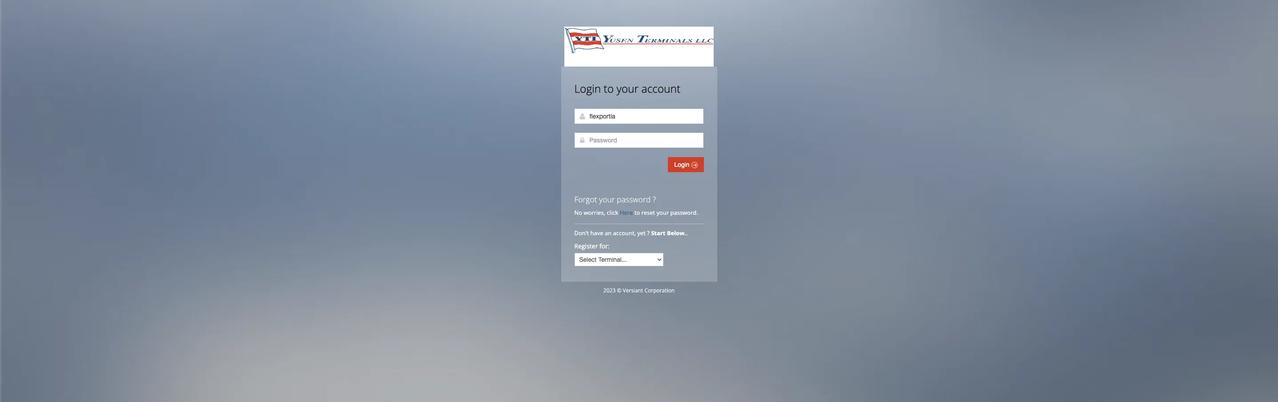 Task type: describe. For each thing, give the bounding box(es) containing it.
0 horizontal spatial your
[[599, 194, 615, 205]]

login for login
[[675, 161, 692, 169]]

worries,
[[584, 209, 606, 217]]

.
[[686, 229, 688, 237]]

user image
[[579, 113, 586, 120]]

yet
[[638, 229, 646, 237]]

forgot
[[575, 194, 597, 205]]

below.
[[667, 229, 686, 237]]

have
[[591, 229, 604, 237]]

account
[[642, 81, 681, 96]]

an
[[605, 229, 612, 237]]

lock image
[[579, 137, 586, 144]]

login for login to your account
[[575, 81, 601, 96]]

1 horizontal spatial your
[[617, 81, 639, 96]]

login button
[[668, 157, 704, 173]]

password
[[617, 194, 651, 205]]

register
[[575, 242, 598, 251]]

for:
[[600, 242, 610, 251]]



Task type: locate. For each thing, give the bounding box(es) containing it.
no
[[575, 209, 582, 217]]

don't
[[575, 229, 589, 237]]

0 vertical spatial your
[[617, 81, 639, 96]]

2023
[[604, 287, 616, 295]]

1 vertical spatial ?
[[647, 229, 650, 237]]

your up click
[[599, 194, 615, 205]]

0 vertical spatial login
[[575, 81, 601, 96]]

to right here
[[635, 209, 640, 217]]

to
[[604, 81, 614, 96], [635, 209, 640, 217]]

here link
[[620, 209, 633, 217]]

corporation
[[645, 287, 675, 295]]

click
[[607, 209, 619, 217]]

1 vertical spatial to
[[635, 209, 640, 217]]

don't have an account, yet ? start below. .
[[575, 229, 689, 237]]

1 vertical spatial login
[[675, 161, 692, 169]]

password.
[[671, 209, 698, 217]]

2023 © versiant corporation
[[604, 287, 675, 295]]

login
[[575, 81, 601, 96], [675, 161, 692, 169]]

0 vertical spatial to
[[604, 81, 614, 96]]

login inside button
[[675, 161, 692, 169]]

? up reset
[[653, 194, 656, 205]]

?
[[653, 194, 656, 205], [647, 229, 650, 237]]

your up username text box at top
[[617, 81, 639, 96]]

1 horizontal spatial login
[[675, 161, 692, 169]]

Password password field
[[575, 133, 704, 148]]

? inside 'forgot your password ? no worries, click here to reset your password.'
[[653, 194, 656, 205]]

1 horizontal spatial to
[[635, 209, 640, 217]]

reset
[[642, 209, 655, 217]]

swapright image
[[692, 162, 698, 169]]

Username text field
[[575, 109, 704, 124]]

0 horizontal spatial login
[[575, 81, 601, 96]]

? right yet
[[647, 229, 650, 237]]

1 vertical spatial your
[[599, 194, 615, 205]]

start
[[651, 229, 666, 237]]

forgot your password ? no worries, click here to reset your password.
[[575, 194, 698, 217]]

©
[[617, 287, 622, 295]]

register for:
[[575, 242, 610, 251]]

to inside 'forgot your password ? no worries, click here to reset your password.'
[[635, 209, 640, 217]]

to up username text box at top
[[604, 81, 614, 96]]

your right reset
[[657, 209, 669, 217]]

2 vertical spatial your
[[657, 209, 669, 217]]

0 horizontal spatial ?
[[647, 229, 650, 237]]

login to your account
[[575, 81, 681, 96]]

account,
[[613, 229, 636, 237]]

here
[[620, 209, 633, 217]]

0 horizontal spatial to
[[604, 81, 614, 96]]

2 horizontal spatial your
[[657, 209, 669, 217]]

0 vertical spatial ?
[[653, 194, 656, 205]]

versiant
[[623, 287, 643, 295]]

your
[[617, 81, 639, 96], [599, 194, 615, 205], [657, 209, 669, 217]]

1 horizontal spatial ?
[[653, 194, 656, 205]]



